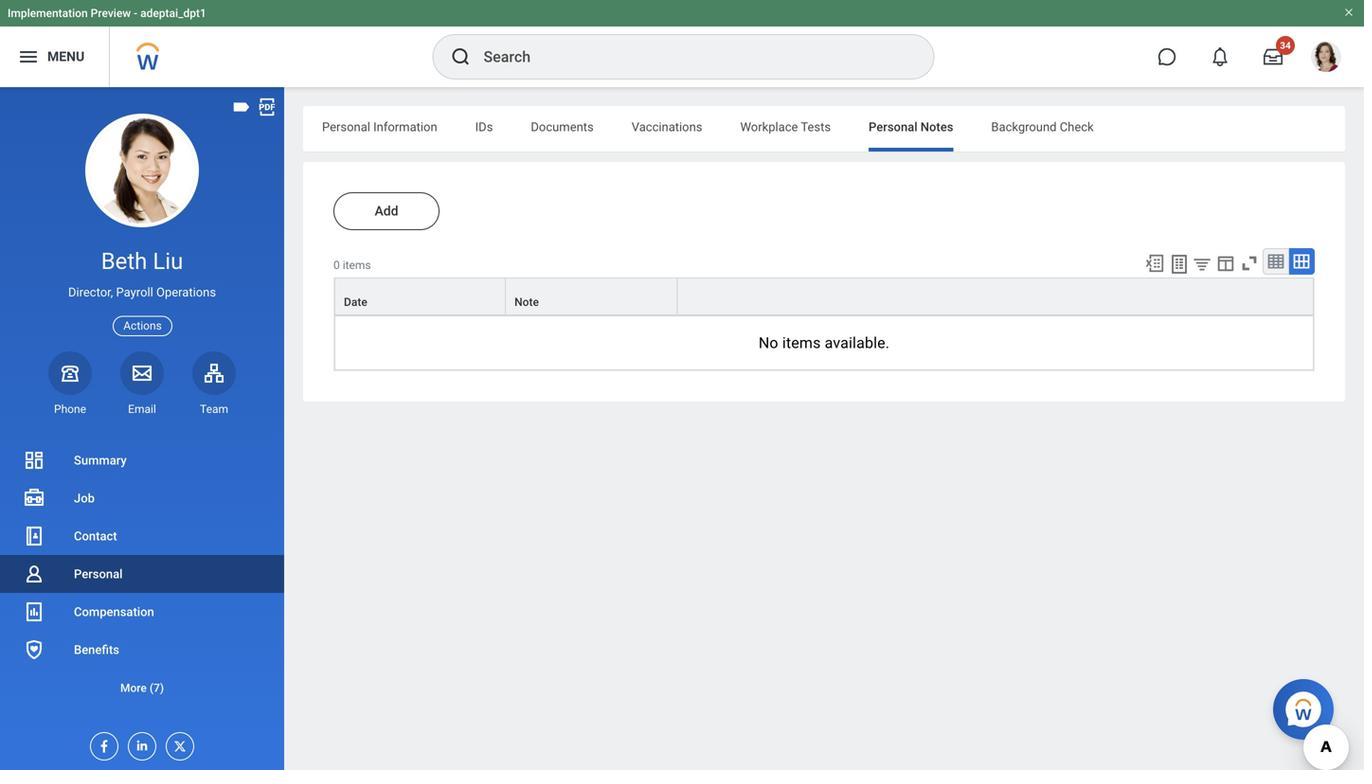 Task type: vqa. For each thing, say whether or not it's contained in the screenshot.
Summary at the bottom of page
yes



Task type: locate. For each thing, give the bounding box(es) containing it.
row containing date
[[334, 278, 1314, 316]]

items right 0
[[343, 259, 371, 272]]

more (7)
[[120, 682, 164, 695]]

ids
[[475, 120, 493, 134]]

check
[[1060, 120, 1094, 134]]

x image
[[167, 733, 188, 754]]

compensation link
[[0, 593, 284, 631]]

workplace tests
[[740, 120, 831, 134]]

payroll
[[116, 285, 153, 299]]

0 horizontal spatial personal
[[74, 567, 123, 581]]

click to view/edit grid preferences image
[[1215, 253, 1236, 274]]

toolbar
[[1136, 248, 1315, 278]]

available.
[[825, 334, 890, 352]]

add button
[[333, 192, 440, 230]]

compensation
[[74, 605, 154, 619]]

menu banner
[[0, 0, 1364, 87]]

0 vertical spatial items
[[343, 259, 371, 272]]

director, payroll operations
[[68, 285, 216, 299]]

personal image
[[23, 563, 45, 585]]

personal
[[322, 120, 370, 134], [869, 120, 917, 134], [74, 567, 123, 581]]

job image
[[23, 487, 45, 510]]

1 horizontal spatial items
[[782, 334, 821, 352]]

personal link
[[0, 555, 284, 593]]

view team image
[[203, 362, 225, 384]]

note button
[[506, 279, 677, 315]]

facebook image
[[91, 733, 112, 754]]

benefits image
[[23, 638, 45, 661]]

search image
[[449, 45, 472, 68]]

notes
[[920, 120, 953, 134]]

row
[[334, 278, 1314, 316]]

inbox large image
[[1264, 47, 1283, 66]]

items right no
[[782, 334, 821, 352]]

adeptai_dpt1
[[140, 7, 206, 20]]

view printable version (pdf) image
[[257, 97, 278, 117]]

notifications large image
[[1211, 47, 1230, 66]]

tab list
[[303, 106, 1345, 152]]

1 vertical spatial items
[[782, 334, 821, 352]]

list containing summary
[[0, 441, 284, 707]]

summary
[[74, 453, 127, 467]]

0 horizontal spatial items
[[343, 259, 371, 272]]

actions
[[123, 319, 162, 333]]

phone image
[[57, 362, 83, 384]]

implementation preview -   adeptai_dpt1
[[8, 7, 206, 20]]

personal left information
[[322, 120, 370, 134]]

personal notes
[[869, 120, 953, 134]]

email
[[128, 402, 156, 416]]

1 horizontal spatial personal
[[322, 120, 370, 134]]

tag image
[[231, 97, 252, 117]]

more (7) button
[[0, 669, 284, 707]]

personal down contact
[[74, 567, 123, 581]]

linkedin image
[[129, 733, 150, 753]]

implementation
[[8, 7, 88, 20]]

email button
[[120, 351, 164, 417]]

navigation pane region
[[0, 87, 284, 770]]

no items available.
[[759, 334, 890, 352]]

(7)
[[149, 682, 164, 695]]

note
[[514, 296, 539, 309]]

menu
[[47, 49, 85, 65]]

menu button
[[0, 27, 109, 87]]

workplace
[[740, 120, 798, 134]]

beth
[[101, 248, 147, 275]]

personal for personal information
[[322, 120, 370, 134]]

director,
[[68, 285, 113, 299]]

more
[[120, 682, 147, 695]]

tests
[[801, 120, 831, 134]]

phone button
[[48, 351, 92, 417]]

personal left the notes
[[869, 120, 917, 134]]

34
[[1280, 40, 1291, 51]]

more (7) button
[[0, 677, 284, 700]]

list
[[0, 441, 284, 707]]

select to filter grid data image
[[1192, 254, 1212, 274]]

phone
[[54, 402, 86, 416]]

information
[[373, 120, 437, 134]]

items
[[343, 259, 371, 272], [782, 334, 821, 352]]

personal information
[[322, 120, 437, 134]]

2 horizontal spatial personal
[[869, 120, 917, 134]]

add
[[375, 203, 398, 219]]

date button
[[335, 279, 505, 315]]

export to worksheets image
[[1168, 253, 1191, 276]]

documents
[[531, 120, 594, 134]]



Task type: describe. For each thing, give the bounding box(es) containing it.
-
[[134, 7, 137, 20]]

liu
[[153, 248, 183, 275]]

email beth liu element
[[120, 401, 164, 417]]

background
[[991, 120, 1057, 134]]

actions button
[[113, 316, 172, 336]]

contact image
[[23, 525, 45, 548]]

mail image
[[131, 362, 153, 384]]

justify image
[[17, 45, 40, 68]]

profile logan mcneil image
[[1311, 42, 1341, 76]]

operations
[[156, 285, 216, 299]]

items for no
[[782, 334, 821, 352]]

compensation image
[[23, 601, 45, 623]]

Search Workday  search field
[[484, 36, 895, 78]]

34 button
[[1252, 36, 1295, 78]]

summary link
[[0, 441, 284, 479]]

tab list containing personal information
[[303, 106, 1345, 152]]

no
[[759, 334, 778, 352]]

date
[[344, 296, 367, 309]]

job link
[[0, 479, 284, 517]]

table image
[[1266, 252, 1285, 271]]

contact link
[[0, 517, 284, 555]]

team link
[[192, 351, 236, 417]]

export to excel image
[[1144, 253, 1165, 274]]

background check
[[991, 120, 1094, 134]]

preview
[[91, 7, 131, 20]]

personal for personal notes
[[869, 120, 917, 134]]

0
[[333, 259, 340, 272]]

vaccinations
[[632, 120, 702, 134]]

fullscreen image
[[1239, 253, 1260, 274]]

expand table image
[[1292, 252, 1311, 271]]

items for 0
[[343, 259, 371, 272]]

team beth liu element
[[192, 401, 236, 417]]

close environment banner image
[[1343, 7, 1355, 18]]

benefits
[[74, 643, 119, 657]]

contact
[[74, 529, 117, 543]]

team
[[200, 402, 228, 416]]

phone beth liu element
[[48, 401, 92, 417]]

benefits link
[[0, 631, 284, 669]]

job
[[74, 491, 95, 505]]

summary image
[[23, 449, 45, 472]]

0 items
[[333, 259, 371, 272]]

beth liu
[[101, 248, 183, 275]]

personal inside the 'navigation pane' "region"
[[74, 567, 123, 581]]



